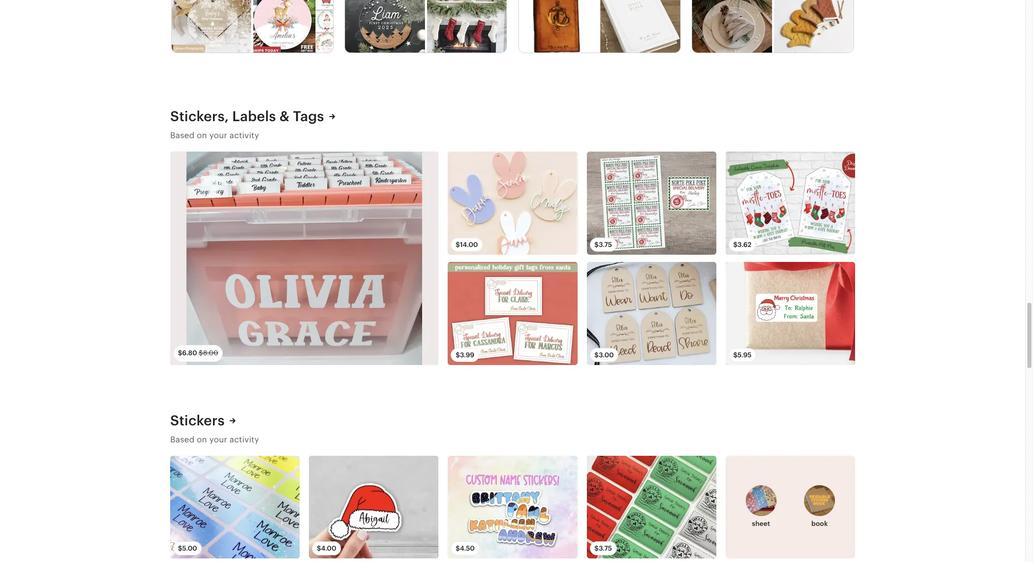 Task type: vqa. For each thing, say whether or not it's contained in the screenshot.
AMAZING!
no



Task type: locate. For each thing, give the bounding box(es) containing it.
&
[[280, 108, 290, 124]]

$ for something you want gift tags - reusable gift tags - wood gift tags - modern gift tags - christmas gift tag - personalized gift tag 'image'
[[595, 351, 599, 359]]

on
[[197, 131, 207, 140], [197, 435, 207, 445]]

based on your activity down stickers link
[[170, 435, 259, 445]]

activity down "stickers, labels & tags"
[[230, 131, 259, 140]]

personalized santa hat sticker | custom christmas sticker for kids | christmas gift sticker | holiday sticker | santa christmas sticker image
[[309, 456, 439, 559]]

activity down stickers link
[[230, 435, 259, 445]]

$ 3.00
[[595, 351, 614, 359]]

1 vertical spatial $ 3.75
[[595, 545, 613, 553]]

1 your from the top
[[209, 131, 227, 140]]

based for stickers
[[170, 435, 195, 445]]

$ for the waterproof name stickers baby label kids name labels, personalize kids sticker, address return label, waterproof baby bottle label princess image
[[178, 545, 182, 553]]

based on your activity down stickers,
[[170, 131, 259, 140]]

0 vertical spatial $ 3.75
[[595, 241, 613, 249]]

on down stickers,
[[197, 131, 207, 140]]

your for stickers
[[209, 435, 227, 445]]

$ 14.00
[[456, 241, 478, 249]]

$ 5.95
[[734, 351, 752, 359]]

your down stickers link
[[209, 435, 227, 445]]

1 on from the top
[[197, 131, 207, 140]]

0 vertical spatial based
[[170, 131, 195, 140]]

1 vertical spatial on
[[197, 435, 207, 445]]

$
[[456, 241, 460, 249], [595, 241, 599, 249], [734, 241, 738, 249], [178, 350, 182, 357], [199, 350, 203, 357], [456, 351, 460, 359], [595, 351, 599, 359], [734, 351, 738, 359], [178, 545, 182, 553], [317, 545, 321, 553], [456, 545, 460, 553], [595, 545, 599, 553]]

$ for personalized special delivery from santa stickers | christmas gift sticker labels | christmas wrapping labels | personalized gift tags image
[[595, 545, 599, 553]]

1 vertical spatial your
[[209, 435, 227, 445]]

$ 4.50
[[456, 545, 475, 553]]

$ 3.75
[[595, 241, 613, 249], [595, 545, 613, 553]]

$ for personalized holiday gift tags from santa, personalized labels for gift bags, from santa stickers, christmas favor tags, with receiver name image
[[456, 351, 460, 359]]

1 vertical spatial 3.75
[[599, 545, 613, 553]]

1 based from the top
[[170, 131, 195, 140]]

2 activity from the top
[[230, 435, 259, 445]]

your
[[209, 131, 227, 140], [209, 435, 227, 445]]

based down stickers
[[170, 435, 195, 445]]

3.75
[[599, 241, 613, 249], [599, 545, 613, 553]]

$ 3.75 for stickers, labels & tags
[[595, 241, 613, 249]]

1 activity from the top
[[230, 131, 259, 140]]

baby girl ornament, personalized baby's first christmas ornament 2022, new baby name ornament, baby keepsake, custom christmas - c001 image
[[254, 0, 333, 55]]

$ for custom personalized christmas gift tag stickers from santa [g003] image
[[595, 241, 599, 249]]

editable for your misltetoes christmas gift tags , christmas socks gift tags, fuzzy socks, secret santa gift tag,printable, digital download image
[[726, 152, 856, 255]]

your for stickers, labels & tags
[[209, 131, 227, 140]]

2 based from the top
[[170, 435, 195, 445]]

book
[[812, 521, 828, 528]]

on for stickers
[[197, 435, 207, 445]]

0 vertical spatial your
[[209, 131, 227, 140]]

2 your from the top
[[209, 435, 227, 445]]

0 vertical spatial 3.75
[[599, 241, 613, 249]]

4.00
[[321, 545, 337, 553]]

your down stickers,
[[209, 131, 227, 140]]

$ for easter basket tags, personalized easter basket, easter tags, custom easter tags, easter decor, easter gift tags, easter decorations image
[[456, 241, 460, 249]]

baby milestone tote  kit | personalized baby memory bag | customizable infant keepsake organizer | baby shower birthday gift | honeybee neat image
[[170, 152, 439, 365]]

1 3.75 from the top
[[599, 241, 613, 249]]

1 vertical spatial based on your activity
[[170, 435, 259, 445]]

2 based on your activity from the top
[[170, 435, 259, 445]]

2 on from the top
[[197, 435, 207, 445]]

activity for stickers
[[230, 435, 259, 445]]

on down stickers link
[[197, 435, 207, 445]]

$ 6.80 $ 8.00
[[178, 350, 218, 357]]

personalized christmas gift labels stickers white - from santa custom - s302 image
[[726, 262, 856, 365]]

2 $ 3.75 from the top
[[595, 545, 613, 553]]

niv personalized family holy bible, engraved bible, religious gift, newlywed gift, wedding gift, housewarming gift image
[[601, 0, 681, 55]]

$ for personalized santa hat sticker | custom christmas sticker for kids | christmas gift sticker | holiday sticker | santa christmas sticker image on the left
[[317, 545, 321, 553]]

0 vertical spatial on
[[197, 131, 207, 140]]

0 vertical spatial based on your activity
[[170, 131, 259, 140]]

1 vertical spatial activity
[[230, 435, 259, 445]]

based down stickers,
[[170, 131, 195, 140]]

3.99
[[460, 351, 475, 359]]

$ 5.00
[[178, 545, 197, 553]]

activity
[[230, 131, 259, 140], [230, 435, 259, 445]]

stickers, labels & tags link
[[170, 107, 336, 125]]

$ for personalized blue family name stickers for water bottles kids name stickers, christmas stocking stuffers for toddlers blue heeler stickers image
[[456, 545, 460, 553]]

easter basket tags, personalized easter basket, easter tags, custom easter tags, easter decor, easter gift tags, easter decorations image
[[448, 152, 578, 255]]

sheet link
[[735, 486, 788, 529]]

1 based on your activity from the top
[[170, 131, 259, 140]]

stickers link
[[170, 412, 236, 430]]

1 vertical spatial based
[[170, 435, 195, 445]]

1 $ 3.75 from the top
[[595, 241, 613, 249]]

based on your activity
[[170, 131, 259, 140], [170, 435, 259, 445]]

2 3.75 from the top
[[599, 545, 613, 553]]

$ 3.62
[[734, 241, 752, 249]]

based
[[170, 131, 195, 140], [170, 435, 195, 445]]

something you want gift tags - reusable gift tags - wood gift tags - modern gift tags - christmas gift tag - personalized gift tag image
[[587, 262, 717, 365]]

3.75 for stickers
[[599, 545, 613, 553]]

4.50
[[460, 545, 475, 553]]

0 vertical spatial activity
[[230, 131, 259, 140]]



Task type: describe. For each thing, give the bounding box(es) containing it.
personalized leather wedding or anniversary bible, cross and wedding bands image
[[519, 0, 599, 55]]

$ for baby milestone tote  kit | personalized baby memory bag | customizable infant keepsake organizer | baby shower birthday gift | honeybee neat image
[[178, 350, 182, 357]]

glass baby's first christmas ornament new baby gift baby ornament gift personalized ornament for newborn baby christmas ornament no.316 image
[[172, 0, 251, 55]]

$ 4.00
[[317, 545, 337, 553]]

stickers,
[[170, 108, 229, 124]]

personalized holiday gift tags from santa, personalized labels for gift bags, from santa stickers, christmas favor tags, with receiver name image
[[448, 262, 578, 365]]

based on your activity for stickers
[[170, 435, 259, 445]]

activity for stickers, labels & tags
[[230, 131, 259, 140]]

personalized blue family name stickers for water bottles kids name stickers, christmas stocking stuffers for toddlers blue heeler stickers image
[[448, 456, 578, 559]]

based for stickers, labels & tags
[[170, 131, 195, 140]]

natural linen napkins for holiday, christmas dining table. cloth napkins for wedding. farmhouse napkin set of 2, 4, 6 etc, various color image
[[693, 0, 773, 55]]

on for stickers, labels & tags
[[197, 131, 207, 140]]

custom personalized christmas gift tag stickers from santa [g003] image
[[587, 152, 717, 255]]

$ for editable for your misltetoes christmas gift tags , christmas socks gift tags, fuzzy socks, secret santa gift tag,printable, digital download image
[[734, 241, 738, 249]]

3.00
[[599, 351, 614, 359]]

$ for personalized christmas gift labels stickers white - from santa custom - s302 image
[[734, 351, 738, 359]]

$ 3.99
[[456, 351, 475, 359]]

sheet
[[753, 521, 771, 528]]

linen oven mitt, quilted kitchen gloves in various colors, linen pot holder, linen kitchen mitt, heat resistant oven mitt image
[[775, 0, 854, 55]]

based on your activity for stickers, labels & tags
[[170, 131, 259, 140]]

6.80
[[182, 350, 197, 357]]

stickers, labels & tags
[[170, 108, 324, 124]]

8.00
[[203, 350, 218, 357]]

waterproof name stickers baby label kids name labels, personalize kids sticker, address return label, waterproof baby bottle label princess image
[[170, 456, 300, 559]]

book link
[[794, 486, 846, 529]]

labels
[[232, 108, 276, 124]]

14.00
[[460, 241, 478, 249]]

tags
[[293, 108, 324, 124]]

5.95
[[738, 351, 752, 359]]

personalized special delivery from santa stickers | christmas gift sticker labels | christmas wrapping labels | personalized gift tags image
[[587, 456, 717, 559]]

stickers
[[170, 413, 225, 429]]

embroidered christmas stockings - personalized stocking - christmas gift - custom name stocking - red - cream image
[[427, 0, 507, 55]]

personalized baby ornament - babys first christmas ornament, christmas 2023 ornament, wood and acrylic ornament, engraved ornament image
[[345, 0, 425, 55]]

$ 3.75 for stickers
[[595, 545, 613, 553]]

3.62
[[738, 241, 752, 249]]

3.75 for stickers, labels & tags
[[599, 241, 613, 249]]

5.00
[[182, 545, 197, 553]]



